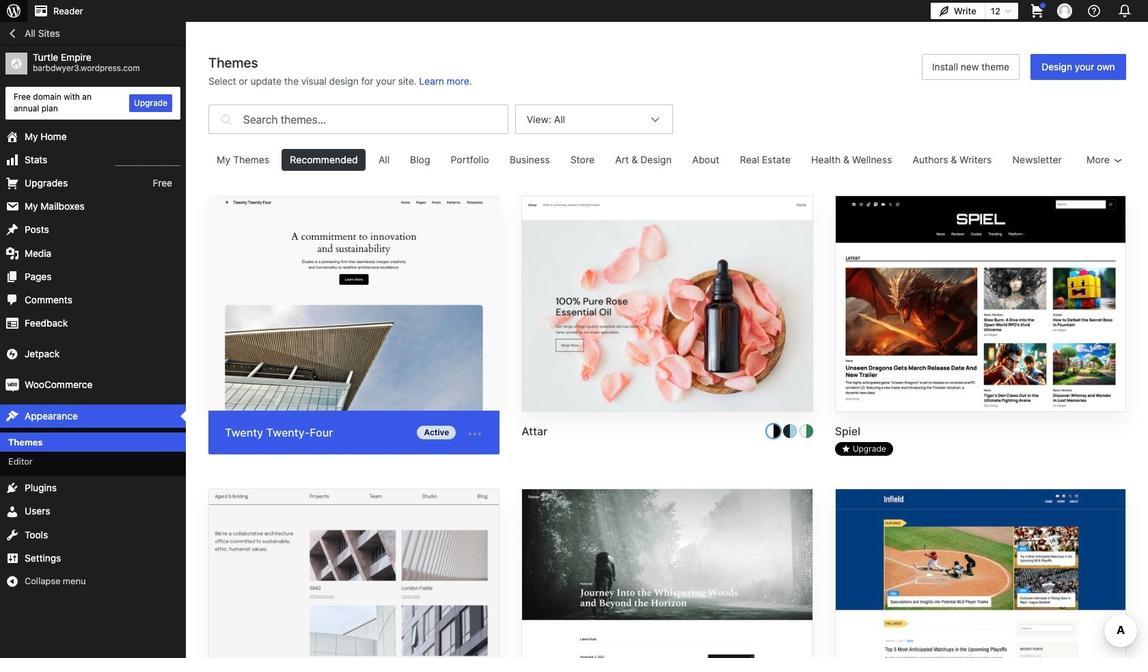 Task type: locate. For each thing, give the bounding box(es) containing it.
manage your sites image
[[5, 3, 22, 19]]

1 img image from the top
[[5, 347, 19, 361]]

img image
[[5, 347, 19, 361], [5, 378, 19, 392]]

my profile image
[[1057, 3, 1072, 18]]

attar is a minimal, product-oriented theme. image
[[522, 196, 812, 414]]

manage your notifications image
[[1116, 1, 1135, 21]]

twenty twenty-four is designed to be flexible, versatile and applicable to any website. its collection of templates and patterns tailor to different needs, such as presenting a business, blogging and writing or showcasing work. a multitude of possibilities open up with just a few adjustments to color and typography. twenty twenty-four comes with style variations and full page designs to help speed up the site building process, is fully compatible with the site editor, and takes advantage of new design tools introduced in wordpress 6.4. image
[[208, 195, 500, 414]]

None search field
[[208, 101, 508, 137]]

tronar is a simple blog theme. it works best with featured images. the latest sticky post appears at the top with a large featured image. image
[[522, 490, 812, 658]]

1 vertical spatial img image
[[5, 378, 19, 392]]

more options for theme twenty twenty-four image
[[467, 426, 483, 443]]

fewer is perfect for showcasing portfolios and blogs. with a clean and opinionated design, it offers excellent typography and style variations that make it easy to present your work or business. the theme is highly versatile, making it ideal for bloggers and businesses alike, and it offers a range of customizable options that allow you to tailor your site to your specific needs. image
[[209, 490, 499, 658]]

0 vertical spatial img image
[[5, 347, 19, 361]]



Task type: describe. For each thing, give the bounding box(es) containing it.
2 img image from the top
[[5, 378, 19, 392]]

a passionate sports fan blog celebrating your favorite game. image
[[836, 490, 1126, 658]]

spiel is a game magazine theme. the rich and dense old-school homepage layout could still work well for pro-bloggers. image
[[836, 196, 1126, 414]]

Search search field
[[243, 105, 508, 133]]

highest hourly views 0 image
[[116, 157, 180, 166]]

my shopping cart image
[[1029, 3, 1046, 19]]

open search image
[[218, 101, 235, 137]]

help image
[[1086, 3, 1103, 19]]



Task type: vqa. For each thing, say whether or not it's contained in the screenshot.
Fewer is perfect for showcasing portfolios and blogs. With a clean and opinionated design, it offers excellent typography and style variations that make it easy to present your work or business. The theme is highly versatile, making it ideal for bloggers and businesses alike, and it offers a range of customizable options that allow you to tailor your site to your specific needs. image
yes



